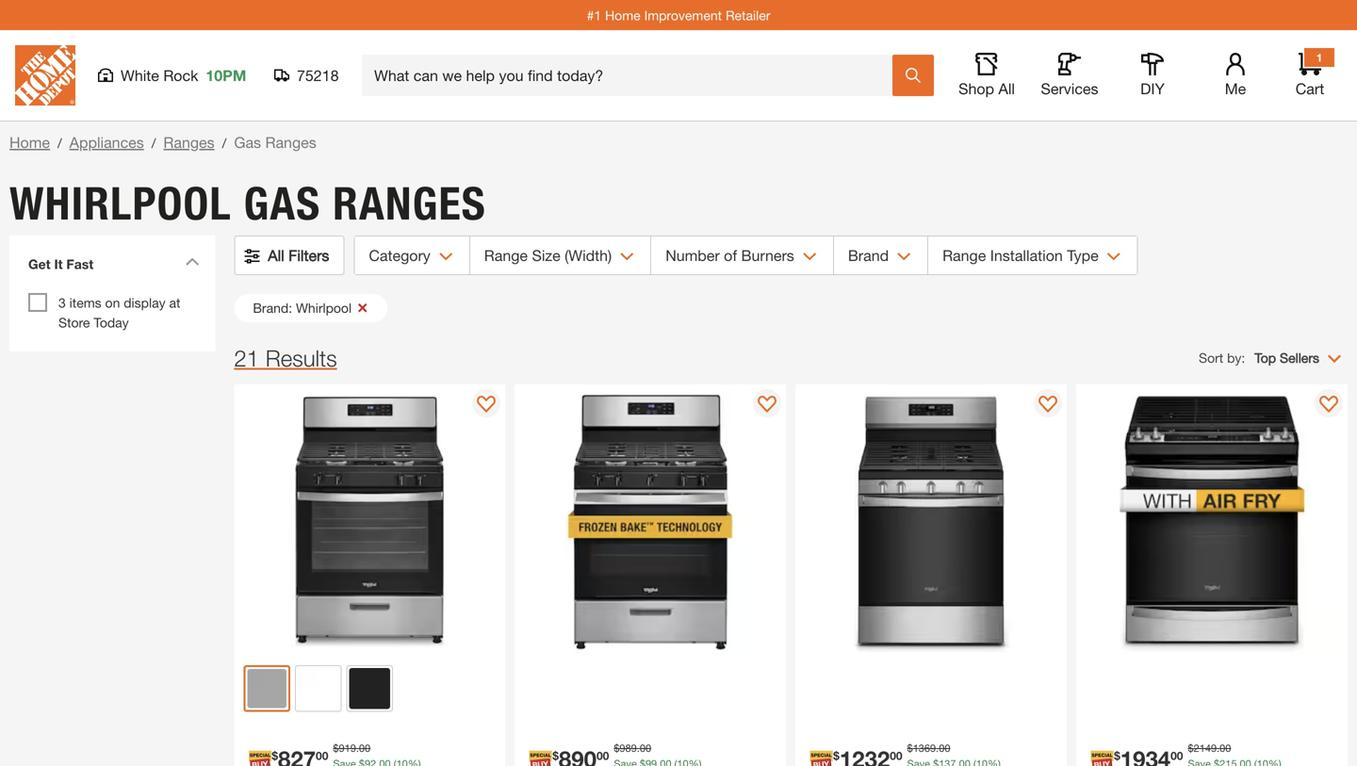 Task type: locate. For each thing, give the bounding box(es) containing it.
size
[[532, 247, 561, 264]]

ranges down 75218 button
[[265, 133, 316, 151]]

open arrow image for range installation type
[[1107, 253, 1121, 261]]

1 open arrow image from the left
[[620, 253, 635, 261]]

2 horizontal spatial open arrow image
[[1107, 253, 1121, 261]]

. for 919
[[356, 742, 359, 755]]

open arrow image right burners
[[803, 253, 817, 261]]

home right #1
[[605, 7, 641, 23]]

/ right ranges link
[[222, 135, 227, 151]]

open arrow image
[[620, 253, 635, 261], [897, 253, 912, 261], [1107, 253, 1121, 261]]

services button
[[1040, 53, 1100, 98]]

0 horizontal spatial range
[[484, 247, 528, 264]]

What can we help you find today? search field
[[374, 56, 892, 95]]

1 horizontal spatial open arrow image
[[803, 253, 817, 261]]

gas
[[234, 133, 261, 151], [244, 176, 321, 231]]

1 horizontal spatial display image
[[1320, 396, 1339, 415]]

0 horizontal spatial open arrow image
[[439, 253, 453, 261]]

open arrow image right (width)
[[620, 253, 635, 261]]

range left installation
[[943, 247, 986, 264]]

get
[[28, 256, 51, 272]]

1 display image from the left
[[477, 396, 496, 415]]

. for 1369
[[936, 742, 939, 755]]

3 open arrow image from the left
[[1107, 253, 1121, 261]]

gas right ranges link
[[234, 133, 261, 151]]

1 . from the left
[[356, 742, 359, 755]]

3 / from the left
[[222, 135, 227, 151]]

0 horizontal spatial whirlpool
[[9, 176, 232, 231]]

1 horizontal spatial ranges
[[265, 133, 316, 151]]

00 right 919
[[359, 742, 371, 755]]

3 . from the left
[[936, 742, 939, 755]]

whirlpool down appliances link
[[9, 176, 232, 231]]

gas up the all filters button
[[244, 176, 321, 231]]

display image for 30 in. 5.0 cu.ft. gas range with air fry in fingerprint resistant stainless steel image
[[1039, 396, 1058, 415]]

1369
[[913, 742, 936, 755]]

2 open arrow image from the left
[[897, 253, 912, 261]]

0 vertical spatial whirlpool
[[9, 176, 232, 231]]

1 open arrow image from the left
[[439, 253, 453, 261]]

2 / from the left
[[152, 135, 156, 151]]

display image
[[477, 396, 496, 415], [1039, 396, 1058, 415]]

1 / from the left
[[57, 135, 62, 151]]

shop all button
[[957, 53, 1017, 98]]

$
[[333, 742, 339, 755], [614, 742, 620, 755], [907, 742, 913, 755], [1188, 742, 1194, 755], [272, 749, 278, 762], [553, 749, 559, 762], [833, 749, 840, 762], [1114, 749, 1121, 762]]

open arrow image for brand
[[897, 253, 912, 261]]

sellers
[[1280, 350, 1320, 366]]

00 right 1369 at bottom
[[939, 742, 951, 755]]

sort by: top sellers
[[1199, 350, 1320, 366]]

2 display image from the left
[[1320, 396, 1339, 415]]

.
[[356, 742, 359, 755], [637, 742, 640, 755], [936, 742, 939, 755], [1217, 742, 1220, 755]]

0 vertical spatial home
[[605, 7, 641, 23]]

filters
[[289, 247, 329, 264]]

0 horizontal spatial all
[[268, 247, 284, 264]]

ranges up category link
[[333, 176, 486, 231]]

get it fast
[[28, 256, 94, 272]]

range installation type link
[[929, 237, 1138, 274]]

shop
[[959, 80, 994, 98]]

display image for $ 989 . 00
[[758, 396, 777, 415]]

/
[[57, 135, 62, 151], [152, 135, 156, 151], [222, 135, 227, 151]]

home link
[[9, 133, 50, 151]]

ranges
[[163, 133, 215, 151], [265, 133, 316, 151], [333, 176, 486, 231]]

00 right 2149
[[1220, 742, 1231, 755]]

75218 button
[[274, 66, 339, 85]]

today
[[94, 315, 129, 330]]

caret icon image
[[185, 257, 199, 266]]

1 vertical spatial all
[[268, 247, 284, 264]]

1 horizontal spatial range
[[943, 247, 986, 264]]

black image
[[349, 668, 390, 709]]

results
[[266, 345, 337, 371]]

display image for 30 in. 4 burner freestanding gas range in. stainless steel image on the bottom
[[477, 396, 496, 415]]

sort
[[1199, 350, 1224, 366]]

1 horizontal spatial open arrow image
[[897, 253, 912, 261]]

open arrow image right type
[[1107, 253, 1121, 261]]

store
[[58, 315, 90, 330]]

1
[[1317, 51, 1323, 64]]

range left size in the top left of the page
[[484, 247, 528, 264]]

0 horizontal spatial display image
[[758, 396, 777, 415]]

home
[[605, 7, 641, 23], [9, 133, 50, 151]]

whirlpool
[[9, 176, 232, 231], [296, 300, 352, 316]]

$ 1369 . 00
[[907, 742, 951, 755]]

whirlpool inside button
[[296, 300, 352, 316]]

all right shop
[[999, 80, 1015, 98]]

0 horizontal spatial open arrow image
[[620, 253, 635, 261]]

all left filters
[[268, 247, 284, 264]]

open arrow image inside category link
[[439, 253, 453, 261]]

white
[[121, 66, 159, 84]]

/ left ranges link
[[152, 135, 156, 151]]

display image
[[758, 396, 777, 415], [1320, 396, 1339, 415]]

1 horizontal spatial display image
[[1039, 396, 1058, 415]]

all
[[999, 80, 1015, 98], [268, 247, 284, 264]]

range
[[484, 247, 528, 264], [943, 247, 986, 264]]

. for 989
[[637, 742, 640, 755]]

open arrow image right brand
[[897, 253, 912, 261]]

home down the home depot logo
[[9, 133, 50, 151]]

5.8 cu. ft. gas range with air fry oven in fingerprint resistant stainless steel image
[[1077, 385, 1348, 656]]

open arrow image right category
[[439, 253, 453, 261]]

0 horizontal spatial display image
[[477, 396, 496, 415]]

category link
[[355, 237, 469, 274]]

1 vertical spatial gas
[[244, 176, 321, 231]]

00
[[359, 742, 371, 755], [640, 742, 651, 755], [939, 742, 951, 755], [1220, 742, 1231, 755], [316, 749, 328, 762], [597, 749, 609, 762], [890, 749, 903, 762], [1171, 749, 1183, 762]]

2 range from the left
[[943, 247, 986, 264]]

open arrow image inside number of burners link
[[803, 253, 817, 261]]

open arrow image inside the range size (width) link
[[620, 253, 635, 261]]

2 . from the left
[[637, 742, 640, 755]]

number of burners
[[666, 247, 794, 264]]

1 horizontal spatial /
[[152, 135, 156, 151]]

/ right home link
[[57, 135, 62, 151]]

2 display image from the left
[[1039, 396, 1058, 415]]

1 display image from the left
[[758, 396, 777, 415]]

all filters
[[268, 247, 329, 264]]

2 horizontal spatial ranges
[[333, 176, 486, 231]]

2 open arrow image from the left
[[803, 253, 817, 261]]

open arrow image inside range installation type link
[[1107, 253, 1121, 261]]

0 horizontal spatial /
[[57, 135, 62, 151]]

0 vertical spatial all
[[999, 80, 1015, 98]]

2 horizontal spatial /
[[222, 135, 227, 151]]

0 horizontal spatial ranges
[[163, 133, 215, 151]]

whirlpool gas ranges
[[9, 176, 486, 231]]

1 range from the left
[[484, 247, 528, 264]]

whirlpool right brand:
[[296, 300, 352, 316]]

open arrow image
[[439, 253, 453, 261], [803, 253, 817, 261]]

1 vertical spatial whirlpool
[[296, 300, 352, 316]]

range installation type
[[943, 247, 1099, 264]]

4 . from the left
[[1217, 742, 1220, 755]]

0 horizontal spatial home
[[9, 133, 50, 151]]

open arrow image for range size (width)
[[620, 253, 635, 261]]

cart 1
[[1296, 51, 1325, 98]]

me
[[1225, 80, 1246, 98]]

cart
[[1296, 80, 1325, 98]]

ranges down the white rock 10pm
[[163, 133, 215, 151]]

1 horizontal spatial whirlpool
[[296, 300, 352, 316]]

brand
[[848, 247, 889, 264]]

of
[[724, 247, 737, 264]]

get it fast link
[[19, 245, 206, 288]]

open arrow image inside brand link
[[897, 253, 912, 261]]

989
[[620, 742, 637, 755]]



Task type: vqa. For each thing, say whether or not it's contained in the screenshot.
third the Add from right
no



Task type: describe. For each thing, give the bounding box(es) containing it.
appliances link
[[69, 133, 144, 151]]

00 left 919
[[316, 749, 328, 762]]

rock
[[163, 66, 198, 84]]

stainless steel image
[[247, 669, 286, 708]]

open arrow image for number of burners
[[803, 253, 817, 261]]

open arrow image for category
[[439, 253, 453, 261]]

range size (width) link
[[470, 237, 651, 274]]

30 in. 5.0 cu.ft. gas range with air fry in fingerprint resistant stainless steel image
[[796, 385, 1067, 656]]

all filters button
[[235, 237, 343, 274]]

00 right the 989
[[640, 742, 651, 755]]

range size (width)
[[484, 247, 612, 264]]

white rock 10pm
[[121, 66, 246, 84]]

on
[[105, 295, 120, 311]]

1 vertical spatial home
[[9, 133, 50, 151]]

#1 home improvement retailer
[[587, 7, 770, 23]]

diy
[[1141, 80, 1165, 98]]

2149
[[1194, 742, 1217, 755]]

home / appliances / ranges / gas ranges
[[9, 133, 316, 151]]

items
[[69, 295, 101, 311]]

top
[[1255, 350, 1276, 366]]

by:
[[1227, 350, 1245, 366]]

number of burners link
[[652, 237, 833, 274]]

$ 989 . 00
[[614, 742, 651, 755]]

00 left the 989
[[597, 749, 609, 762]]

3 items on display at store today
[[58, 295, 180, 330]]

3
[[58, 295, 66, 311]]

services
[[1041, 80, 1099, 98]]

brand: whirlpool button
[[234, 294, 387, 322]]

(width)
[[565, 247, 612, 264]]

0 vertical spatial gas
[[234, 133, 261, 151]]

1 horizontal spatial home
[[605, 7, 641, 23]]

00 left 1369 at bottom
[[890, 749, 903, 762]]

shop all
[[959, 80, 1015, 98]]

10pm
[[206, 66, 246, 84]]

919
[[339, 742, 356, 755]]

category
[[369, 247, 431, 264]]

display image for $ 2149 . 00
[[1320, 396, 1339, 415]]

the home depot logo image
[[15, 45, 75, 106]]

21
[[234, 345, 259, 371]]

me button
[[1206, 53, 1266, 98]]

brand:
[[253, 300, 292, 316]]

30 in. 5-burner freestanding gas range in stainless steel image
[[515, 385, 786, 656]]

at
[[169, 295, 180, 311]]

fast
[[66, 256, 94, 272]]

range for range installation type
[[943, 247, 986, 264]]

1 horizontal spatial all
[[999, 80, 1015, 98]]

brand: whirlpool
[[253, 300, 352, 316]]

75218
[[297, 66, 339, 84]]

burners
[[741, 247, 794, 264]]

ranges link
[[163, 133, 215, 151]]

00 left 2149
[[1171, 749, 1183, 762]]

display
[[124, 295, 166, 311]]

retailer
[[726, 7, 770, 23]]

appliances
[[69, 133, 144, 151]]

#1
[[587, 7, 602, 23]]

. for 2149
[[1217, 742, 1220, 755]]

$ 919 . 00
[[333, 742, 371, 755]]

improvement
[[644, 7, 722, 23]]

$ 2149 . 00
[[1188, 742, 1231, 755]]

range for range size (width)
[[484, 247, 528, 264]]

number
[[666, 247, 720, 264]]

brand link
[[834, 237, 928, 274]]

it
[[54, 256, 63, 272]]

installation
[[990, 247, 1063, 264]]

30 in. 4 burner freestanding gas range in. stainless steel image
[[234, 385, 505, 656]]

white image
[[298, 668, 339, 709]]

type
[[1067, 247, 1099, 264]]

diy button
[[1123, 53, 1183, 98]]

21 results
[[234, 345, 337, 371]]



